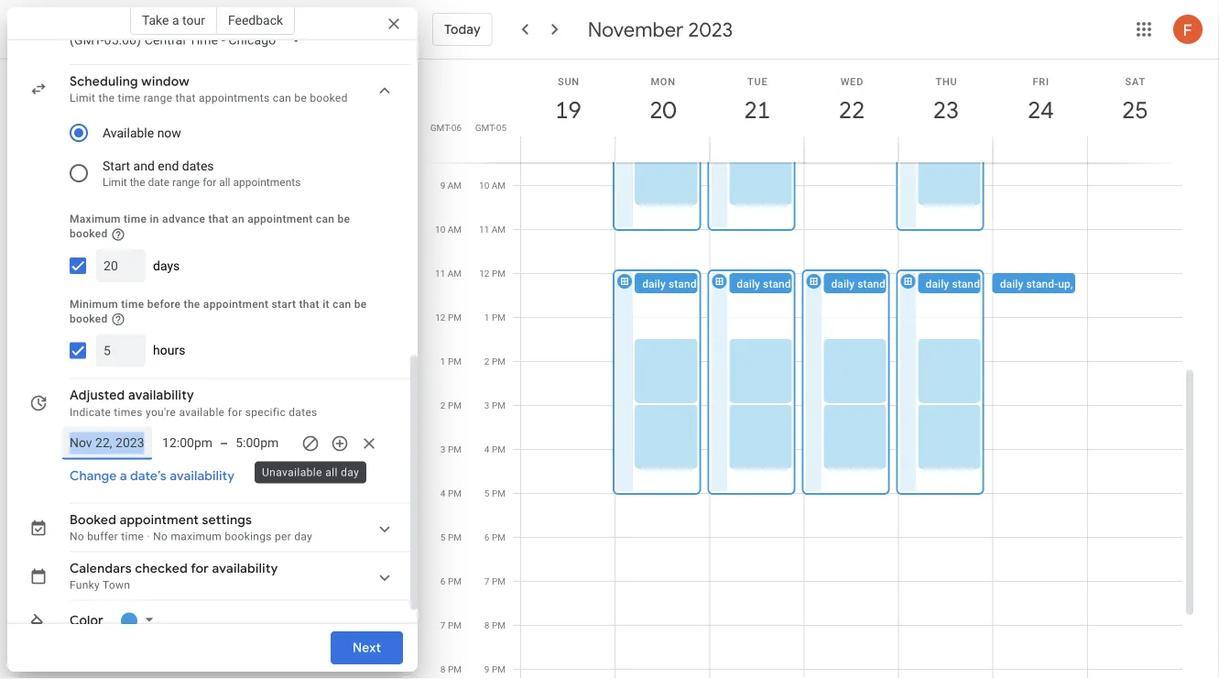 Task type: describe. For each thing, give the bounding box(es) containing it.
start
[[272, 298, 296, 310]]

november 2023
[[588, 16, 733, 42]]

1 horizontal spatial 1 pm
[[485, 312, 506, 323]]

tue 21
[[743, 76, 770, 125]]

Date text field
[[70, 432, 145, 454]]

0 horizontal spatial 12 pm
[[435, 312, 462, 323]]

minimum time before the appointment start that it can be booked
[[70, 298, 367, 325]]

feedback
[[228, 12, 283, 27]]

today
[[444, 21, 481, 38]]

day inside booked appointment settings no buffer time · no maximum bookings per day
[[294, 530, 313, 543]]

be for time
[[354, 298, 367, 310]]

1 vertical spatial 2
[[441, 400, 446, 411]]

end
[[158, 158, 179, 173]]

now
[[157, 125, 181, 140]]

daily for first daily stand-up button
[[642, 278, 666, 290]]

0 horizontal spatial 1 pm
[[441, 356, 462, 367]]

date's
[[130, 468, 167, 484]]

booked
[[70, 512, 116, 528]]

daily stand-up for 2nd daily stand-up button from the right
[[832, 278, 902, 290]]

be for window
[[294, 92, 307, 104]]

wed
[[841, 76, 864, 87]]

option group containing available now
[[62, 113, 378, 193]]

settings
[[202, 512, 252, 528]]

sat 25
[[1121, 76, 1148, 125]]

25 column header
[[1088, 60, 1183, 163]]

daily for 2nd daily stand-up button from the right
[[832, 278, 855, 290]]

times
[[114, 406, 143, 418]]

today button
[[433, 7, 493, 51]]

4 daily stand-up button from the left
[[919, 274, 1031, 294]]

an
[[232, 213, 245, 225]]

Start time text field
[[161, 432, 213, 454]]

25
[[1121, 95, 1148, 125]]

checked
[[135, 560, 188, 577]]

0 horizontal spatial 10 am
[[435, 224, 462, 235]]

color
[[70, 613, 104, 629]]

dates inside start and end dates limit the date range for all appointments
[[182, 158, 214, 173]]

november
[[588, 16, 684, 42]]

buffer
[[87, 530, 118, 543]]

calendar color, event color image
[[118, 604, 158, 637]]

time inside booked appointment settings no buffer time · no maximum bookings per day
[[121, 530, 144, 543]]

that for time
[[299, 298, 320, 310]]

date
[[148, 176, 170, 189]]

1 vertical spatial 7 pm
[[441, 620, 462, 631]]

change a date's availability button
[[62, 460, 242, 493]]

Minimum amount of hours before the start of the appointment that it can be booked number field
[[104, 334, 138, 367]]

gmt-06
[[430, 122, 462, 133]]

fri
[[1033, 76, 1050, 87]]

9 pm
[[485, 664, 506, 675]]

tour
[[182, 12, 205, 27]]

limit inside scheduling window limit the time range that appointments can be booked
[[70, 92, 95, 104]]

0 vertical spatial day
[[341, 466, 359, 479]]

24
[[1027, 95, 1053, 125]]

5 up from the left
[[1059, 278, 1071, 290]]

maximum
[[171, 530, 222, 543]]

range inside scheduling window limit the time range that appointments can be booked
[[144, 92, 173, 104]]

20 column header
[[615, 60, 710, 163]]

0 vertical spatial 7 pm
[[485, 576, 506, 587]]

9 for 9 pm
[[485, 664, 490, 675]]

0 horizontal spatial 10
[[435, 224, 446, 235]]

–
[[220, 436, 228, 451]]

advance
[[162, 213, 205, 225]]

monday, november 20 element
[[642, 89, 684, 131]]

fri 24
[[1027, 76, 1053, 125]]

mon 20
[[649, 76, 676, 125]]

22
[[838, 95, 864, 125]]

0 vertical spatial 5 pm
[[485, 488, 506, 499]]

time inside minimum time before the appointment start that it can be booked
[[121, 298, 144, 310]]

,
[[1071, 278, 1074, 290]]

1 vertical spatial 3 pm
[[441, 444, 462, 455]]

0 horizontal spatial 4
[[441, 488, 446, 499]]

bookings
[[225, 530, 272, 543]]

feedback button
[[217, 5, 295, 35]]

that inside 'maximum time in advance that an appointment can be booked'
[[208, 213, 229, 225]]

saturday, november 25 element
[[1115, 89, 1157, 131]]

1 horizontal spatial 8 pm
[[485, 620, 506, 631]]

unavailable
[[262, 466, 322, 479]]

sun
[[558, 76, 580, 87]]

change a date's availability
[[70, 468, 235, 484]]

hours
[[153, 343, 185, 358]]

sat
[[1126, 76, 1146, 87]]

19
[[554, 95, 581, 125]]

22 column header
[[804, 60, 899, 163]]

start
[[103, 158, 130, 173]]

1 vertical spatial 8
[[441, 664, 446, 675]]

0 horizontal spatial 6 pm
[[441, 576, 462, 587]]

and
[[133, 158, 155, 173]]

daily for second daily stand-up button from the left
[[737, 278, 761, 290]]

up for 2nd daily stand-up button from the right
[[890, 278, 902, 290]]

availability for date's
[[170, 468, 235, 484]]

0 vertical spatial 2 pm
[[485, 356, 506, 367]]

0 horizontal spatial 4 pm
[[441, 488, 462, 499]]

start and end dates limit the date range for all appointments
[[103, 158, 301, 189]]

take a tour
[[142, 12, 205, 27]]

tuesday, november 21 element
[[737, 89, 779, 131]]

next
[[353, 640, 381, 656]]

9 for 9 am
[[440, 180, 446, 191]]

0 vertical spatial 4 pm
[[485, 444, 506, 455]]

grid containing 19
[[425, 60, 1198, 679]]

thu
[[936, 76, 958, 87]]

thu 23
[[932, 76, 959, 125]]

specific
[[245, 406, 286, 418]]

change
[[70, 468, 117, 484]]

3 daily stand-up button from the left
[[824, 274, 936, 294]]

0 horizontal spatial 5 pm
[[441, 532, 462, 543]]

for inside adjusted availability indicate times you're available for specific dates
[[228, 406, 242, 418]]

0 vertical spatial 10
[[479, 180, 490, 191]]

1 horizontal spatial 6 pm
[[485, 532, 506, 543]]

appointment inside minimum time before the appointment start that it can be booked
[[203, 298, 269, 310]]

scheduling
[[70, 73, 138, 90]]

0 horizontal spatial 3
[[441, 444, 446, 455]]

up for first daily stand-up button
[[701, 278, 713, 290]]

a for take
[[172, 12, 179, 27]]

0 vertical spatial 4
[[485, 444, 490, 455]]

daily stand-up ,
[[1000, 278, 1076, 290]]

23 column header
[[899, 60, 994, 163]]

21
[[743, 95, 770, 125]]

gmt- for 06
[[430, 122, 452, 133]]

23
[[932, 95, 959, 125]]

gmt- for 05
[[475, 122, 496, 133]]

days
[[153, 258, 180, 273]]

available
[[179, 406, 225, 418]]

daily stand-up for first daily stand-up button
[[642, 278, 713, 290]]

availability inside adjusted availability indicate times you're available for specific dates
[[128, 387, 194, 404]]

unavailable all day
[[262, 466, 359, 479]]

friday, november 24 element
[[1020, 89, 1062, 131]]

1 vertical spatial 11 am
[[435, 268, 462, 279]]

calendars checked for availability funky town
[[70, 560, 278, 592]]

2 daily stand-up button from the left
[[730, 274, 842, 294]]

0 horizontal spatial 2 pm
[[441, 400, 462, 411]]

the for time
[[184, 298, 200, 310]]

appointments inside scheduling window limit the time range that appointments can be booked
[[199, 92, 270, 104]]

0 horizontal spatial 12
[[435, 312, 446, 323]]

town
[[103, 579, 130, 592]]

5 daily from the left
[[1000, 278, 1024, 290]]

stand- for 2nd daily stand-up button from the right
[[858, 278, 890, 290]]

you're
[[146, 406, 176, 418]]

1 vertical spatial 7
[[441, 620, 446, 631]]

up for second daily stand-up button from the left
[[795, 278, 808, 290]]



Task type: vqa. For each thing, say whether or not it's contained in the screenshot.
13
no



Task type: locate. For each thing, give the bounding box(es) containing it.
wed 22
[[838, 76, 864, 125]]

0 horizontal spatial 9
[[440, 180, 446, 191]]

available
[[103, 125, 154, 140]]

10
[[479, 180, 490, 191], [435, 224, 446, 235]]

booked for time
[[70, 312, 108, 325]]

Maximum days in advance that an appointment can be booked number field
[[104, 249, 138, 282]]

1 horizontal spatial 4 pm
[[485, 444, 506, 455]]

1 vertical spatial all
[[325, 466, 338, 479]]

stand- for fourth daily stand-up button from the left
[[952, 278, 984, 290]]

2 daily from the left
[[737, 278, 761, 290]]

0 vertical spatial all
[[219, 176, 230, 189]]

7 pm right next button
[[441, 620, 462, 631]]

adjusted
[[70, 387, 125, 404]]

3 daily stand-up from the left
[[832, 278, 902, 290]]

dates inside adjusted availability indicate times you're available for specific dates
[[289, 406, 318, 418]]

be
[[294, 92, 307, 104], [338, 213, 350, 225], [354, 298, 367, 310]]

0 vertical spatial limit
[[70, 92, 95, 104]]

11
[[479, 224, 490, 235], [435, 268, 446, 279]]

limit down start on the top of the page
[[103, 176, 127, 189]]

that left the it
[[299, 298, 320, 310]]

0 vertical spatial 11
[[479, 224, 490, 235]]

limit down "scheduling"
[[70, 92, 95, 104]]

all right unavailable
[[325, 466, 338, 479]]

availability up you're
[[128, 387, 194, 404]]

1 vertical spatial 10
[[435, 224, 446, 235]]

availability down start time text field
[[170, 468, 235, 484]]

booked
[[310, 92, 348, 104], [70, 227, 108, 240], [70, 312, 108, 325]]

for down maximum
[[191, 560, 209, 577]]

4
[[485, 444, 490, 455], [441, 488, 446, 499]]

booked appointment settings no buffer time · no maximum bookings per day
[[70, 512, 313, 543]]

availability inside calendars checked for availability funky town
[[212, 560, 278, 577]]

the right 'before'
[[184, 298, 200, 310]]

dates right specific
[[289, 406, 318, 418]]

0 horizontal spatial gmt-
[[430, 122, 452, 133]]

tue
[[748, 76, 768, 87]]

1 daily from the left
[[642, 278, 666, 290]]

1 horizontal spatial 6
[[485, 532, 490, 543]]

be inside 'maximum time in advance that an appointment can be booked'
[[338, 213, 350, 225]]

1 vertical spatial 5
[[441, 532, 446, 543]]

1 daily stand-up from the left
[[642, 278, 713, 290]]

1 no from the left
[[70, 530, 84, 543]]

2 up from the left
[[795, 278, 808, 290]]

2 daily stand-up from the left
[[737, 278, 808, 290]]

1
[[485, 312, 490, 323], [441, 356, 446, 367]]

daily for fourth daily stand-up button from the left
[[926, 278, 950, 290]]

availability
[[128, 387, 194, 404], [170, 468, 235, 484], [212, 560, 278, 577]]

booked inside minimum time before the appointment start that it can be booked
[[70, 312, 108, 325]]

appointments up 'an'
[[233, 176, 301, 189]]

3
[[485, 400, 490, 411], [441, 444, 446, 455]]

2023
[[689, 16, 733, 42]]

1 vertical spatial 4 pm
[[441, 488, 462, 499]]

for inside start and end dates limit the date range for all appointments
[[203, 176, 216, 189]]

8
[[485, 620, 490, 631], [441, 664, 446, 675]]

can for time
[[333, 298, 351, 310]]

the for window
[[98, 92, 115, 104]]

4 daily from the left
[[926, 278, 950, 290]]

0 horizontal spatial 8
[[441, 664, 446, 675]]

daily stand-up for second daily stand-up button from the left
[[737, 278, 808, 290]]

appointments
[[199, 92, 270, 104], [233, 176, 301, 189]]

range down the end
[[172, 176, 200, 189]]

1 daily stand-up button from the left
[[635, 274, 747, 294]]

1 stand- from the left
[[669, 278, 701, 290]]

adjusted availability indicate times you're available for specific dates
[[70, 387, 318, 418]]

1 vertical spatial day
[[294, 530, 313, 543]]

2 vertical spatial appointment
[[120, 512, 199, 528]]

be inside scheduling window limit the time range that appointments can be booked
[[294, 92, 307, 104]]

4 stand- from the left
[[952, 278, 984, 290]]

the
[[98, 92, 115, 104], [130, 176, 145, 189], [184, 298, 200, 310]]

11 am
[[479, 224, 506, 235], [435, 268, 462, 279]]

8 pm left 9 pm at the bottom of page
[[441, 664, 462, 675]]

1 horizontal spatial 11 am
[[479, 224, 506, 235]]

0 vertical spatial that
[[176, 92, 196, 104]]

7 pm
[[485, 576, 506, 587], [441, 620, 462, 631]]

0 vertical spatial 10 am
[[479, 180, 506, 191]]

3 up from the left
[[890, 278, 902, 290]]

day right per
[[294, 530, 313, 543]]

next button
[[331, 626, 403, 670]]

that inside minimum time before the appointment start that it can be booked
[[299, 298, 320, 310]]

per
[[275, 530, 291, 543]]

thursday, november 23 element
[[926, 89, 968, 131]]

2 gmt- from the left
[[475, 122, 496, 133]]

all up 'maximum time in advance that an appointment can be booked'
[[219, 176, 230, 189]]

0 horizontal spatial the
[[98, 92, 115, 104]]

0 vertical spatial 3
[[485, 400, 490, 411]]

7 up 9 pm at the bottom of page
[[485, 576, 490, 587]]

can inside minimum time before the appointment start that it can be booked
[[333, 298, 351, 310]]

21 column header
[[710, 60, 805, 163]]

the down the and
[[130, 176, 145, 189]]

1 vertical spatial range
[[172, 176, 200, 189]]

a left 'date's'
[[120, 468, 127, 484]]

1 vertical spatial for
[[228, 406, 242, 418]]

0 vertical spatial 5
[[485, 488, 490, 499]]

maximum
[[70, 213, 121, 225]]

1 horizontal spatial 7
[[485, 576, 490, 587]]

take
[[142, 12, 169, 27]]

0 horizontal spatial 11
[[435, 268, 446, 279]]

that inside scheduling window limit the time range that appointments can be booked
[[176, 92, 196, 104]]

6
[[485, 532, 490, 543], [441, 576, 446, 587]]

1 up from the left
[[701, 278, 713, 290]]

the inside scheduling window limit the time range that appointments can be booked
[[98, 92, 115, 104]]

3 stand- from the left
[[858, 278, 890, 290]]

0 horizontal spatial a
[[120, 468, 127, 484]]

indicate
[[70, 406, 111, 418]]

2 horizontal spatial be
[[354, 298, 367, 310]]

1 horizontal spatial 12 pm
[[479, 268, 506, 279]]

1 vertical spatial 1 pm
[[441, 356, 462, 367]]

day
[[341, 466, 359, 479], [294, 530, 313, 543]]

1 gmt- from the left
[[430, 122, 452, 133]]

24 column header
[[993, 60, 1088, 163]]

1 horizontal spatial 2
[[485, 356, 490, 367]]

0 horizontal spatial limit
[[70, 92, 95, 104]]

1 vertical spatial 10 am
[[435, 224, 462, 235]]

2 stand- from the left
[[763, 278, 795, 290]]

time inside scheduling window limit the time range that appointments can be booked
[[118, 92, 141, 104]]

1 pm
[[485, 312, 506, 323], [441, 356, 462, 367]]

time
[[118, 92, 141, 104], [124, 213, 147, 225], [121, 298, 144, 310], [121, 530, 144, 543]]

range inside start and end dates limit the date range for all appointments
[[172, 176, 200, 189]]

1 horizontal spatial a
[[172, 12, 179, 27]]

0 vertical spatial appointments
[[199, 92, 270, 104]]

1 vertical spatial 4
[[441, 488, 446, 499]]

can for window
[[273, 92, 291, 104]]

05
[[496, 122, 507, 133]]

sun 19
[[554, 76, 581, 125]]

10 down 9 am
[[435, 224, 446, 235]]

window
[[141, 73, 190, 90]]

0 horizontal spatial 6
[[441, 576, 446, 587]]

9 am
[[440, 180, 462, 191]]

all inside start and end dates limit the date range for all appointments
[[219, 176, 230, 189]]

before
[[147, 298, 181, 310]]

0 horizontal spatial 11 am
[[435, 268, 462, 279]]

that left 'an'
[[208, 213, 229, 225]]

daily stand-up for fourth daily stand-up button from the left
[[926, 278, 997, 290]]

2 vertical spatial availability
[[212, 560, 278, 577]]

0 horizontal spatial 3 pm
[[441, 444, 462, 455]]

0 horizontal spatial that
[[176, 92, 196, 104]]

dates right the end
[[182, 158, 214, 173]]

7 right next button
[[441, 620, 446, 631]]

time down "scheduling"
[[118, 92, 141, 104]]

a inside button
[[120, 468, 127, 484]]

7 pm up 9 pm at the bottom of page
[[485, 576, 506, 587]]

grid
[[425, 60, 1198, 679]]

the down "scheduling"
[[98, 92, 115, 104]]

day right unavailable
[[341, 466, 359, 479]]

0 vertical spatial 11 am
[[479, 224, 506, 235]]

4 daily stand-up from the left
[[926, 278, 997, 290]]

1 vertical spatial 3
[[441, 444, 446, 455]]

take a tour button
[[130, 5, 217, 35]]

can right the it
[[333, 298, 351, 310]]

stand- for second daily stand-up button from the left
[[763, 278, 795, 290]]

limit inside start and end dates limit the date range for all appointments
[[103, 176, 127, 189]]

8 left 9 pm at the bottom of page
[[441, 664, 446, 675]]

1 horizontal spatial 5
[[485, 488, 490, 499]]

available now
[[103, 125, 181, 140]]

1 vertical spatial a
[[120, 468, 127, 484]]

1 vertical spatial 12
[[435, 312, 446, 323]]

0 vertical spatial 8
[[485, 620, 490, 631]]

a inside button
[[172, 12, 179, 27]]

up for fourth daily stand-up button from the left
[[984, 278, 997, 290]]

8 pm up 9 pm at the bottom of page
[[485, 620, 506, 631]]

1 vertical spatial appointments
[[233, 176, 301, 189]]

2 vertical spatial be
[[354, 298, 367, 310]]

19 column header
[[520, 60, 616, 163]]

maximum time in advance that an appointment can be booked
[[70, 213, 350, 240]]

time inside 'maximum time in advance that an appointment can be booked'
[[124, 213, 147, 225]]

sunday, november 19 element
[[548, 89, 590, 131]]

appointments down feedback button
[[199, 92, 270, 104]]

for left specific
[[228, 406, 242, 418]]

8 up 9 pm at the bottom of page
[[485, 620, 490, 631]]

5 stand- from the left
[[1027, 278, 1059, 290]]

can inside scheduling window limit the time range that appointments can be booked
[[273, 92, 291, 104]]

1 vertical spatial availability
[[170, 468, 235, 484]]

appointment inside booked appointment settings no buffer time · no maximum bookings per day
[[120, 512, 199, 528]]

5
[[485, 488, 490, 499], [441, 532, 446, 543]]

None field
[[62, 24, 316, 57]]

availability down bookings
[[212, 560, 278, 577]]

a for change
[[120, 468, 127, 484]]

1 vertical spatial 1
[[441, 356, 446, 367]]

0 vertical spatial 1 pm
[[485, 312, 506, 323]]

scheduling window limit the time range that appointments can be booked
[[70, 73, 348, 104]]

1 horizontal spatial gmt-
[[475, 122, 496, 133]]

End time text field
[[236, 432, 287, 454]]

the inside start and end dates limit the date range for all appointments
[[130, 176, 145, 189]]

1 vertical spatial 6
[[441, 576, 446, 587]]

am
[[448, 180, 462, 191], [492, 180, 506, 191], [448, 224, 462, 235], [492, 224, 506, 235], [448, 268, 462, 279]]

1 horizontal spatial 3 pm
[[485, 400, 506, 411]]

wednesday, november 22 element
[[831, 89, 873, 131]]

be inside minimum time before the appointment start that it can be booked
[[354, 298, 367, 310]]

appointment left "start"
[[203, 298, 269, 310]]

4 up from the left
[[984, 278, 997, 290]]

time left '·'
[[121, 530, 144, 543]]

1 vertical spatial dates
[[289, 406, 318, 418]]

9
[[440, 180, 446, 191], [485, 664, 490, 675]]

1 vertical spatial 12 pm
[[435, 312, 462, 323]]

booked for window
[[310, 92, 348, 104]]

appointment
[[248, 213, 313, 225], [203, 298, 269, 310], [120, 512, 199, 528]]

0 horizontal spatial day
[[294, 530, 313, 543]]

stand- for first daily stand-up button
[[669, 278, 701, 290]]

that for window
[[176, 92, 196, 104]]

4 pm
[[485, 444, 506, 455], [441, 488, 462, 499]]

1 horizontal spatial 9
[[485, 664, 490, 675]]

appointment up '·'
[[120, 512, 199, 528]]

2 vertical spatial booked
[[70, 312, 108, 325]]

funky
[[70, 579, 100, 592]]

06
[[452, 122, 462, 133]]

0 vertical spatial range
[[144, 92, 173, 104]]

stand-
[[669, 278, 701, 290], [763, 278, 795, 290], [858, 278, 890, 290], [952, 278, 984, 290], [1027, 278, 1059, 290]]

0 horizontal spatial 1
[[441, 356, 446, 367]]

2
[[485, 356, 490, 367], [441, 400, 446, 411]]

10 am right 9 am
[[479, 180, 506, 191]]

1 horizontal spatial limit
[[103, 176, 127, 189]]

can up the it
[[316, 213, 335, 225]]

range
[[144, 92, 173, 104], [172, 176, 200, 189]]

range down "window"
[[144, 92, 173, 104]]

can
[[273, 92, 291, 104], [316, 213, 335, 225], [333, 298, 351, 310]]

for inside calendars checked for availability funky town
[[191, 560, 209, 577]]

3 pm
[[485, 400, 506, 411], [441, 444, 462, 455]]

appointment inside 'maximum time in advance that an appointment can be booked'
[[248, 213, 313, 225]]

in
[[150, 213, 159, 225]]

appointment right 'an'
[[248, 213, 313, 225]]

2 horizontal spatial the
[[184, 298, 200, 310]]

for up 'maximum time in advance that an appointment can be booked'
[[203, 176, 216, 189]]

·
[[147, 530, 150, 543]]

2 no from the left
[[153, 530, 168, 543]]

the inside minimum time before the appointment start that it can be booked
[[184, 298, 200, 310]]

1 vertical spatial 5 pm
[[441, 532, 462, 543]]

it
[[323, 298, 330, 310]]

gmt-05
[[475, 122, 507, 133]]

0 vertical spatial appointment
[[248, 213, 313, 225]]

1 vertical spatial can
[[316, 213, 335, 225]]

no down booked
[[70, 530, 84, 543]]

time left 'before'
[[121, 298, 144, 310]]

booked inside 'maximum time in advance that an appointment can be booked'
[[70, 227, 108, 240]]

minimum
[[70, 298, 118, 310]]

0 horizontal spatial 5
[[441, 532, 446, 543]]

3 daily from the left
[[832, 278, 855, 290]]

a
[[172, 12, 179, 27], [120, 468, 127, 484]]

8 pm
[[485, 620, 506, 631], [441, 664, 462, 675]]

that down "window"
[[176, 92, 196, 104]]

12 pm
[[479, 268, 506, 279], [435, 312, 462, 323]]

limit
[[70, 92, 95, 104], [103, 176, 127, 189]]

1 horizontal spatial 8
[[485, 620, 490, 631]]

gmt-
[[430, 122, 452, 133], [475, 122, 496, 133]]

availability inside button
[[170, 468, 235, 484]]

a left the tour
[[172, 12, 179, 27]]

0 vertical spatial for
[[203, 176, 216, 189]]

12
[[479, 268, 490, 279], [435, 312, 446, 323]]

mon
[[651, 76, 676, 87]]

1 horizontal spatial dates
[[289, 406, 318, 418]]

gmt- right 06
[[475, 122, 496, 133]]

all
[[219, 176, 230, 189], [325, 466, 338, 479]]

10 right 9 am
[[479, 180, 490, 191]]

that
[[176, 92, 196, 104], [208, 213, 229, 225], [299, 298, 320, 310]]

0 vertical spatial the
[[98, 92, 115, 104]]

can inside 'maximum time in advance that an appointment can be booked'
[[316, 213, 335, 225]]

1 vertical spatial limit
[[103, 176, 127, 189]]

20
[[649, 95, 675, 125]]

1 horizontal spatial all
[[325, 466, 338, 479]]

1 horizontal spatial the
[[130, 176, 145, 189]]

no right '·'
[[153, 530, 168, 543]]

availability for for
[[212, 560, 278, 577]]

0 horizontal spatial 7
[[441, 620, 446, 631]]

can down feedback button
[[273, 92, 291, 104]]

1 horizontal spatial be
[[338, 213, 350, 225]]

1 vertical spatial 2 pm
[[441, 400, 462, 411]]

0 vertical spatial a
[[172, 12, 179, 27]]

1 horizontal spatial 1
[[485, 312, 490, 323]]

0 vertical spatial 1
[[485, 312, 490, 323]]

10 am down 9 am
[[435, 224, 462, 235]]

0 horizontal spatial no
[[70, 530, 84, 543]]

time left in
[[124, 213, 147, 225]]

option group
[[62, 113, 378, 193]]

0 vertical spatial be
[[294, 92, 307, 104]]

0 vertical spatial 12
[[479, 268, 490, 279]]

booked inside scheduling window limit the time range that appointments can be booked
[[310, 92, 348, 104]]

calendars
[[70, 560, 132, 577]]

appointments inside start and end dates limit the date range for all appointments
[[233, 176, 301, 189]]

1 vertical spatial be
[[338, 213, 350, 225]]

2 vertical spatial the
[[184, 298, 200, 310]]

0 vertical spatial 12 pm
[[479, 268, 506, 279]]

gmt- left gmt-05
[[430, 122, 452, 133]]

0 horizontal spatial 8 pm
[[441, 664, 462, 675]]

1 vertical spatial 8 pm
[[441, 664, 462, 675]]



